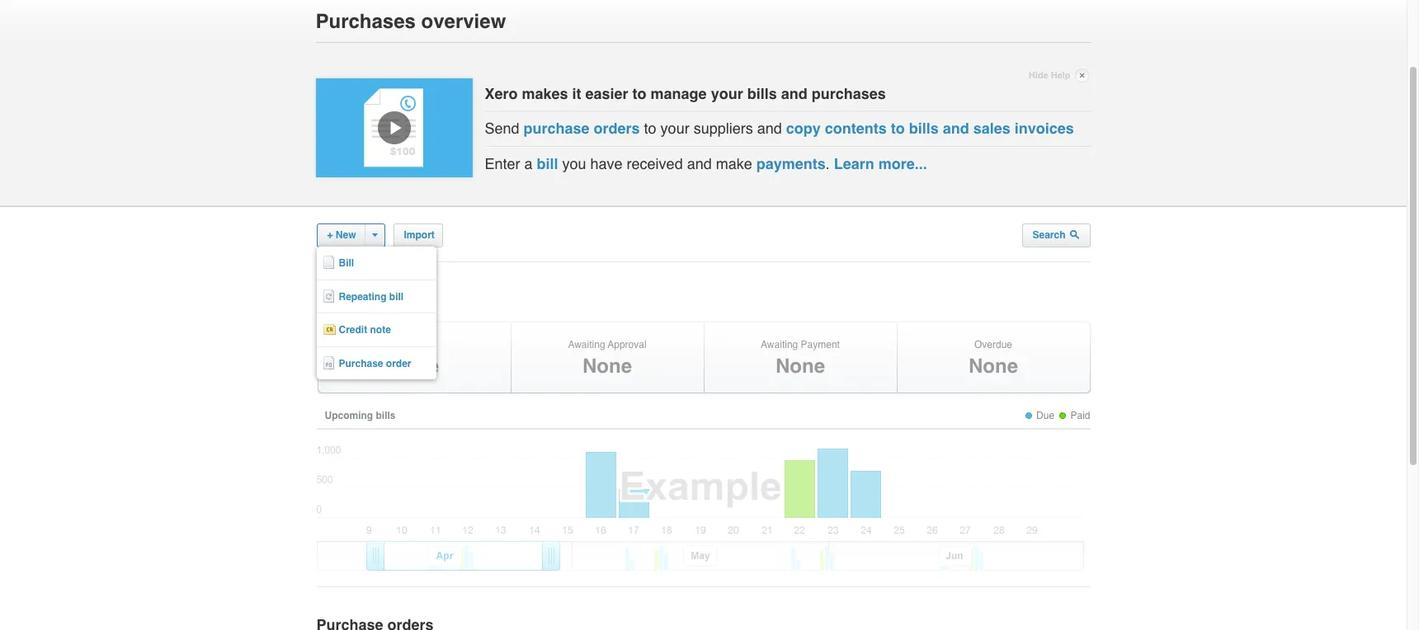 Task type: locate. For each thing, give the bounding box(es) containing it.
1 vertical spatial bills
[[909, 120, 939, 137]]

enter a bill you have received and make payments . learn more...
[[485, 155, 927, 172]]

none down the payment
[[776, 355, 825, 378]]

none down approval
[[583, 355, 632, 378]]

overview
[[421, 10, 506, 33]]

+ new
[[327, 230, 356, 241]]

2 awaiting from the left
[[761, 339, 798, 351]]

your down manage
[[661, 120, 689, 137]]

learn
[[834, 155, 874, 172]]

3 none from the left
[[776, 355, 825, 378]]

draft
[[403, 339, 425, 351]]

none inside the awaiting approval none
[[583, 355, 632, 378]]

2 vertical spatial bills
[[376, 410, 396, 422]]

your
[[711, 85, 743, 102], [661, 120, 689, 137]]

0 horizontal spatial bills
[[376, 410, 396, 422]]

0 horizontal spatial your
[[661, 120, 689, 137]]

search image
[[1070, 230, 1080, 240]]

suppliers
[[694, 120, 753, 137]]

awaiting left approval
[[568, 339, 605, 351]]

bills up send purchase orders to your suppliers and copy                 contents to bills and sales invoices on the top
[[747, 85, 777, 102]]

none down draft
[[389, 355, 439, 378]]

none
[[389, 355, 439, 378], [583, 355, 632, 378], [776, 355, 825, 378], [969, 355, 1018, 378]]

purchases
[[316, 10, 416, 33]]

repeating bill
[[339, 291, 404, 303]]

2 horizontal spatial bills
[[909, 120, 939, 137]]

and
[[781, 85, 807, 102], [757, 120, 782, 137], [943, 120, 969, 137], [687, 155, 712, 172]]

1 horizontal spatial bills
[[747, 85, 777, 102]]

awaiting inside awaiting payment none
[[761, 339, 798, 351]]

have
[[590, 155, 623, 172]]

+ new link
[[316, 224, 385, 247]]

awaiting
[[568, 339, 605, 351], [761, 339, 798, 351]]

a
[[524, 155, 533, 172]]

hide
[[1029, 70, 1048, 81]]

sales
[[973, 120, 1011, 137]]

bill right repeating
[[389, 291, 404, 303]]

awaiting left the payment
[[761, 339, 798, 351]]

1 vertical spatial your
[[661, 120, 689, 137]]

awaiting for awaiting payment none
[[761, 339, 798, 351]]

bill right the 'a'
[[537, 155, 558, 172]]

to
[[633, 85, 647, 102], [644, 120, 656, 137], [891, 120, 905, 137]]

your up suppliers
[[711, 85, 743, 102]]

1 horizontal spatial awaiting
[[761, 339, 798, 351]]

you
[[562, 155, 586, 172]]

credit note
[[339, 324, 391, 336]]

bills up more...
[[909, 120, 939, 137]]

0 horizontal spatial bill
[[389, 291, 404, 303]]

2 none from the left
[[583, 355, 632, 378]]

awaiting inside the awaiting approval none
[[568, 339, 605, 351]]

and left the copy
[[757, 120, 782, 137]]

makes
[[522, 85, 568, 102]]

easier
[[585, 85, 628, 102]]

awaiting for awaiting approval none
[[568, 339, 605, 351]]

awaiting approval none
[[568, 339, 647, 378]]

bills
[[747, 85, 777, 102], [909, 120, 939, 137], [376, 410, 396, 422]]

1 awaiting from the left
[[568, 339, 605, 351]]

bills right upcoming
[[376, 410, 396, 422]]

search link
[[1022, 224, 1090, 247]]

bills
[[316, 292, 348, 309]]

to up more...
[[891, 120, 905, 137]]

none down overdue
[[969, 355, 1018, 378]]

orders
[[594, 120, 640, 137]]

order
[[386, 358, 411, 369]]

1 horizontal spatial your
[[711, 85, 743, 102]]

upcoming
[[325, 410, 373, 422]]

0 vertical spatial bill
[[537, 155, 558, 172]]

purchase order
[[339, 358, 411, 369]]

repeating
[[339, 291, 387, 303]]

awaiting payment none
[[761, 339, 840, 378]]

0 vertical spatial your
[[711, 85, 743, 102]]

0 vertical spatial bills
[[747, 85, 777, 102]]

bill
[[537, 155, 558, 172], [389, 291, 404, 303]]

overdue
[[974, 339, 1012, 351]]

purchases overview
[[316, 10, 506, 33]]

bill
[[339, 258, 354, 269]]

send purchase orders to your suppliers and copy                 contents to bills and sales invoices
[[485, 120, 1074, 137]]

1 vertical spatial bill
[[389, 291, 404, 303]]

and left sales
[[943, 120, 969, 137]]

0 horizontal spatial awaiting
[[568, 339, 605, 351]]



Task type: describe. For each thing, give the bounding box(es) containing it.
and left make
[[687, 155, 712, 172]]

purchase orders link
[[524, 120, 640, 137]]

payments
[[756, 155, 826, 172]]

purchases
[[812, 85, 886, 102]]

+
[[327, 230, 333, 241]]

it
[[572, 85, 581, 102]]

credit
[[339, 324, 367, 336]]

more...
[[879, 155, 927, 172]]

contents
[[825, 120, 887, 137]]

payments link
[[756, 155, 826, 172]]

learn more... link
[[834, 155, 927, 172]]

copy
[[786, 120, 821, 137]]

bill link
[[537, 155, 558, 172]]

help
[[1051, 70, 1071, 81]]

and up the copy
[[781, 85, 807, 102]]

xero makes it easier to manage your bills and purchases
[[485, 85, 886, 102]]

purchase
[[339, 358, 383, 369]]

credit note link
[[316, 314, 436, 347]]

send
[[485, 120, 519, 137]]

copy                 contents to bills and sales invoices link
[[786, 120, 1074, 137]]

purchase order link
[[316, 347, 436, 379]]

xero
[[485, 85, 518, 102]]

none inside awaiting payment none
[[776, 355, 825, 378]]

note
[[370, 324, 391, 336]]

enter
[[485, 155, 520, 172]]

manage
[[651, 85, 707, 102]]

new
[[336, 230, 356, 241]]

payment
[[801, 339, 840, 351]]

hide help link
[[1029, 66, 1089, 85]]

paid
[[1071, 410, 1090, 422]]

1 horizontal spatial bill
[[537, 155, 558, 172]]

.
[[826, 155, 830, 172]]

bill link
[[316, 247, 436, 280]]

to right orders
[[644, 120, 656, 137]]

to right easier
[[633, 85, 647, 102]]

invoices
[[1015, 120, 1074, 137]]

import
[[404, 230, 435, 241]]

hide help
[[1029, 70, 1071, 81]]

make
[[716, 155, 752, 172]]

purchase
[[524, 120, 590, 137]]

import link
[[393, 224, 443, 247]]

1 none from the left
[[389, 355, 439, 378]]

approval
[[608, 339, 647, 351]]

repeating bill link
[[316, 280, 436, 314]]

overdue none
[[969, 339, 1018, 378]]

due
[[1036, 410, 1055, 422]]

received
[[627, 155, 683, 172]]

upcoming bills
[[325, 410, 396, 422]]

draft none
[[389, 339, 439, 378]]

search
[[1033, 230, 1068, 241]]

4 none from the left
[[969, 355, 1018, 378]]



Task type: vqa. For each thing, say whether or not it's contained in the screenshot.
Upcoming bills at the bottom of page
yes



